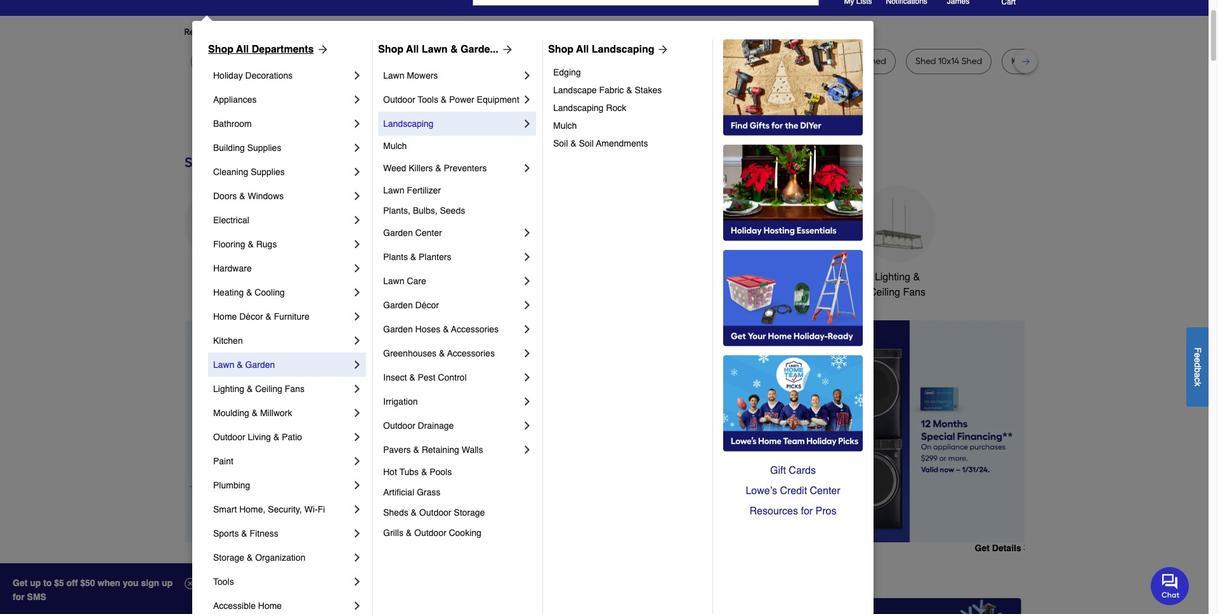 Task type: vqa. For each thing, say whether or not it's contained in the screenshot.
e
yes



Task type: locate. For each thing, give the bounding box(es) containing it.
25 days of deals. don't miss deals every day. same-day delivery on in-stock orders placed by 2 p m. image
[[184, 320, 389, 542]]

for up the departments
[[286, 27, 298, 37]]

1 vertical spatial lighting & ceiling fans
[[213, 384, 305, 394]]

decorations down care
[[388, 287, 442, 298]]

home inside smart home button
[[802, 272, 830, 283]]

0 vertical spatial décor
[[415, 300, 439, 310]]

chevron right image for home décor & furniture
[[351, 310, 364, 323]]

supplies
[[247, 143, 281, 153], [251, 167, 285, 177]]

kitchen faucets
[[475, 272, 548, 283]]

appliances down holiday
[[213, 95, 257, 105]]

chevron right image for lawn care
[[521, 275, 534, 287]]

decorations
[[245, 70, 293, 81], [388, 287, 442, 298]]

paint
[[213, 456, 233, 466]]

1 vertical spatial home
[[213, 312, 237, 322]]

you up the departments
[[300, 27, 315, 37]]

1 vertical spatial bathroom
[[683, 272, 727, 283]]

smart home button
[[763, 186, 839, 285]]

supplies up cleaning supplies at the top of the page
[[247, 143, 281, 153]]

supplies for cleaning supplies
[[251, 167, 285, 177]]

1 vertical spatial décor
[[239, 312, 263, 322]]

0 vertical spatial ceiling
[[869, 287, 900, 298]]

chevron right image for cleaning supplies
[[351, 166, 364, 178]]

2 all from the left
[[406, 44, 419, 55]]

mulch link up amendments
[[553, 117, 704, 135]]

2 up from the left
[[162, 578, 173, 588]]

bathroom inside bathroom button
[[683, 272, 727, 283]]

e up d
[[1193, 353, 1203, 358]]

1 vertical spatial appliances
[[198, 272, 247, 283]]

christmas
[[392, 272, 438, 283]]

1 horizontal spatial ceiling
[[869, 287, 900, 298]]

shop down more suggestions for you link
[[378, 44, 404, 55]]

garden
[[383, 228, 413, 238], [383, 300, 413, 310], [383, 324, 413, 334], [245, 360, 275, 370]]

1 horizontal spatial lighting
[[875, 272, 911, 283]]

chevron right image
[[521, 69, 534, 82], [351, 93, 364, 106], [521, 93, 534, 106], [351, 141, 364, 154], [351, 214, 364, 227], [351, 238, 364, 251], [351, 262, 364, 275], [351, 286, 364, 299], [351, 334, 364, 347], [521, 347, 534, 360], [521, 395, 534, 408], [351, 407, 364, 419], [351, 431, 364, 444], [351, 479, 364, 492], [351, 503, 364, 516], [351, 551, 364, 564], [351, 576, 364, 588], [351, 600, 364, 612]]

1 vertical spatial decorations
[[388, 287, 442, 298]]

smart for smart home
[[773, 272, 800, 283]]

all for landscaping
[[576, 44, 589, 55]]

0 vertical spatial kitchen
[[475, 272, 509, 283]]

lawn up the 'moulding'
[[213, 360, 234, 370]]

0 horizontal spatial get
[[13, 578, 28, 588]]

shop 25 days of deals by category image
[[184, 152, 1024, 173]]

cooking
[[449, 528, 482, 538]]

1 horizontal spatial soil
[[579, 138, 594, 148]]

0 vertical spatial smart
[[773, 272, 800, 283]]

storage down sports
[[213, 553, 244, 563]]

shop down recommended
[[208, 44, 234, 55]]

lighting inside button
[[875, 272, 911, 283]]

chevron right image for plants & planters
[[521, 251, 534, 263]]

0 vertical spatial more
[[325, 27, 346, 37]]

& inside landscape fabric & stakes link
[[626, 85, 632, 95]]

& inside "lighting & ceiling fans" 'link'
[[247, 384, 253, 394]]

1 horizontal spatial mulch link
[[553, 117, 704, 135]]

building supplies link
[[213, 136, 351, 160]]

outdoor living & patio
[[213, 432, 302, 442]]

cleaning supplies
[[213, 167, 285, 177]]

0 vertical spatial lighting
[[875, 272, 911, 283]]

more for more suggestions for you
[[325, 27, 346, 37]]

sports
[[213, 529, 239, 539]]

1 vertical spatial kitchen
[[213, 336, 243, 346]]

garden décor link
[[383, 293, 521, 317]]

0 horizontal spatial shop
[[208, 44, 234, 55]]

appliances up heating
[[198, 272, 247, 283]]

more up accessible
[[184, 565, 227, 586]]

electrical link
[[213, 208, 351, 232]]

up right "sign"
[[162, 578, 173, 588]]

mulch link up preventers
[[383, 136, 534, 156]]

2 shop from the left
[[378, 44, 404, 55]]

landscaping for landscaping
[[383, 119, 434, 129]]

lawn fertilizer link
[[383, 180, 534, 201]]

décor down christmas decorations
[[415, 300, 439, 310]]

2 horizontal spatial arrow right image
[[1001, 431, 1014, 444]]

fitness
[[250, 529, 278, 539]]

insect & pest control link
[[383, 365, 521, 390]]

center down bulbs,
[[415, 228, 442, 238]]

& inside lighting & ceiling fans
[[913, 272, 920, 283]]

artificial grass link
[[383, 482, 534, 503]]

lawn for lawn care
[[383, 276, 404, 286]]

0 horizontal spatial center
[[415, 228, 442, 238]]

shed for shed
[[866, 56, 886, 67]]

1 horizontal spatial fans
[[903, 287, 926, 298]]

& inside home décor & furniture link
[[266, 312, 271, 322]]

mulch up weed
[[383, 141, 407, 151]]

power
[[449, 95, 474, 105]]

chevron right image for holiday decorations
[[351, 69, 364, 82]]

greenhouses & accessories
[[383, 348, 495, 359]]

1 vertical spatial more
[[184, 565, 227, 586]]

for left sms
[[13, 592, 25, 602]]

outdoor for outdoor drainage
[[383, 421, 415, 431]]

get left details
[[971, 543, 986, 553]]

0 horizontal spatial more
[[184, 565, 227, 586]]

decorations for christmas
[[388, 287, 442, 298]]

arrow right image inside shop all lawn & garde... "link"
[[499, 43, 514, 56]]

you up the shop all lawn & garde...
[[413, 27, 427, 37]]

& inside "hot tubs & pools" link
[[421, 467, 427, 477]]

& inside sheds & outdoor storage link
[[411, 508, 417, 518]]

storage
[[454, 508, 485, 518], [213, 553, 244, 563]]

more suggestions for you
[[325, 27, 427, 37]]

e up b on the right of page
[[1193, 358, 1203, 363]]

mulch link for landscaping
[[553, 117, 704, 135]]

landscape fabric & stakes
[[553, 85, 662, 95]]

kitchen inside button
[[475, 272, 509, 283]]

1 vertical spatial accessories
[[447, 348, 495, 359]]

0 horizontal spatial bathroom
[[213, 119, 252, 129]]

for right suggestions
[[399, 27, 411, 37]]

center
[[415, 228, 442, 238], [810, 485, 840, 497]]

&
[[451, 44, 458, 55], [626, 85, 632, 95], [441, 95, 447, 105], [571, 138, 577, 148], [435, 163, 441, 173], [239, 191, 245, 201], [248, 239, 254, 249], [410, 252, 416, 262], [913, 272, 920, 283], [246, 287, 252, 298], [266, 312, 271, 322], [443, 324, 449, 334], [439, 348, 445, 359], [237, 360, 243, 370], [409, 372, 415, 383], [247, 384, 253, 394], [252, 408, 258, 418], [273, 432, 279, 442], [413, 445, 419, 455], [421, 467, 427, 477], [411, 508, 417, 518], [406, 528, 412, 538], [241, 529, 247, 539], [247, 553, 253, 563]]

supplies up 'windows'
[[251, 167, 285, 177]]

smart home
[[773, 272, 830, 283]]

0 vertical spatial bathroom
[[213, 119, 252, 129]]

chevron right image for lawn mowers
[[521, 69, 534, 82]]

board
[[692, 56, 717, 67]]

mulch link for lawn
[[383, 136, 534, 156]]

more
[[325, 27, 346, 37], [184, 565, 227, 586]]

home,
[[239, 504, 266, 515]]

lawn & garden link
[[213, 353, 351, 377]]

shop up toilet
[[548, 44, 574, 55]]

shop inside "link"
[[378, 44, 404, 55]]

tools up accessible
[[213, 577, 234, 587]]

lawn for lawn mowers
[[383, 70, 404, 81]]

outdoor down irrigation
[[383, 421, 415, 431]]

arrow right image inside shop all departments link
[[314, 43, 329, 56]]

recommended searches for you heading
[[184, 26, 1024, 39]]

great
[[232, 565, 278, 586]]

0 horizontal spatial lighting & ceiling fans
[[213, 384, 305, 394]]

mulch down "landscaping rock"
[[553, 121, 577, 131]]

storage up the cooking
[[454, 508, 485, 518]]

up left the to
[[30, 578, 41, 588]]

1 horizontal spatial mulch
[[553, 121, 577, 131]]

greenhouses
[[383, 348, 437, 359]]

0 horizontal spatial tools
[[213, 577, 234, 587]]

lowe's wishes you and your family a happy hanukkah. image
[[184, 107, 1024, 139]]

accessories up greenhouses & accessories link
[[451, 324, 499, 334]]

0 horizontal spatial fans
[[285, 384, 305, 394]]

lawn care
[[383, 276, 426, 286]]

mulch for shop all landscaping
[[553, 121, 577, 131]]

accessories up control
[[447, 348, 495, 359]]

mulch for shop all lawn & garde...
[[383, 141, 407, 151]]

lighting inside 'link'
[[213, 384, 244, 394]]

chevron right image for garden décor
[[521, 299, 534, 312]]

1 horizontal spatial shop
[[378, 44, 404, 55]]

1 vertical spatial ceiling
[[255, 384, 282, 394]]

2 you from the left
[[413, 27, 427, 37]]

arrow left image
[[420, 431, 433, 444]]

0 horizontal spatial mulch
[[383, 141, 407, 151]]

you inside more suggestions for you link
[[413, 27, 427, 37]]

0 vertical spatial appliances
[[213, 95, 257, 105]]

home for accessible home
[[258, 601, 282, 611]]

moulding
[[213, 408, 249, 418]]

0 vertical spatial landscaping
[[592, 44, 654, 55]]

more inside 'recommended searches for you' heading
[[325, 27, 346, 37]]

supplies for building supplies
[[247, 143, 281, 153]]

soil
[[553, 138, 568, 148], [579, 138, 594, 148]]

chevron right image for garden hoses & accessories
[[521, 323, 534, 336]]

kitchen left 'faucets'
[[475, 272, 509, 283]]

arrow right image
[[314, 43, 329, 56], [499, 43, 514, 56], [1001, 431, 1014, 444]]

chevron right image for kitchen
[[351, 334, 364, 347]]

appliances inside button
[[198, 272, 247, 283]]

smart for smart home, security, wi-fi
[[213, 504, 237, 515]]

outdoor down sheds & outdoor storage
[[414, 528, 446, 538]]

home inside accessible home link
[[258, 601, 282, 611]]

1 horizontal spatial décor
[[415, 300, 439, 310]]

décor
[[415, 300, 439, 310], [239, 312, 263, 322]]

hardie
[[663, 56, 690, 67]]

get for get up to $5 off $50 when you sign up for sms
[[13, 578, 28, 588]]

up to 35 percent off select grills and accessories. image
[[757, 598, 1022, 614]]

all inside "link"
[[406, 44, 419, 55]]

holiday decorations
[[213, 70, 293, 81]]

edging
[[553, 67, 581, 77]]

0 horizontal spatial mulch link
[[383, 136, 534, 156]]

b
[[1193, 368, 1203, 373]]

shed
[[746, 56, 766, 67], [866, 56, 886, 67], [916, 56, 936, 67], [962, 56, 982, 67]]

smart inside button
[[773, 272, 800, 283]]

0 horizontal spatial you
[[300, 27, 315, 37]]

lowe's
[[746, 485, 777, 497]]

all up the edging
[[576, 44, 589, 55]]

up to 25 percent off select small appliances. image
[[472, 598, 737, 614]]

1 soil from the left
[[553, 138, 568, 148]]

landscaping rock link
[[553, 99, 704, 117]]

0 horizontal spatial home
[[213, 312, 237, 322]]

0 vertical spatial center
[[415, 228, 442, 238]]

off
[[66, 578, 78, 588]]

1 horizontal spatial decorations
[[388, 287, 442, 298]]

paint link
[[213, 449, 351, 473]]

0 horizontal spatial decorations
[[245, 70, 293, 81]]

1 horizontal spatial storage
[[454, 508, 485, 518]]

3 shed from the left
[[916, 56, 936, 67]]

1 vertical spatial smart
[[213, 504, 237, 515]]

ceiling inside 'link'
[[255, 384, 282, 394]]

0 horizontal spatial smart
[[213, 504, 237, 515]]

& inside heating & cooling link
[[246, 287, 252, 298]]

shop all departments
[[208, 44, 314, 55]]

tools down mowers
[[418, 95, 438, 105]]

0 horizontal spatial ceiling
[[255, 384, 282, 394]]

1 horizontal spatial all
[[406, 44, 419, 55]]

k
[[1193, 382, 1203, 386]]

more left suggestions
[[325, 27, 346, 37]]

garden for garden center
[[383, 228, 413, 238]]

0 vertical spatial mulch
[[553, 121, 577, 131]]

fans
[[903, 287, 926, 298], [285, 384, 305, 394]]

1 vertical spatial center
[[810, 485, 840, 497]]

shed left outdoor
[[746, 56, 766, 67]]

shed left 10x14
[[916, 56, 936, 67]]

garden down plants,
[[383, 228, 413, 238]]

garden up greenhouses
[[383, 324, 413, 334]]

chevron right image for tools
[[351, 576, 364, 588]]

0 horizontal spatial décor
[[239, 312, 263, 322]]

doors
[[213, 191, 237, 201]]

0 vertical spatial fans
[[903, 287, 926, 298]]

0 horizontal spatial storage
[[213, 553, 244, 563]]

decorations inside holiday decorations link
[[245, 70, 293, 81]]

chevron right image for paint
[[351, 455, 364, 468]]

home inside home décor & furniture link
[[213, 312, 237, 322]]

1 horizontal spatial more
[[325, 27, 346, 37]]

0 horizontal spatial kitchen
[[213, 336, 243, 346]]

3 shop from the left
[[548, 44, 574, 55]]

décor inside home décor & furniture link
[[239, 312, 263, 322]]

doors & windows
[[213, 191, 284, 201]]

1 shop from the left
[[208, 44, 234, 55]]

2 horizontal spatial shop
[[548, 44, 574, 55]]

sheds & outdoor storage link
[[383, 503, 534, 523]]

shed right storage
[[866, 56, 886, 67]]

0 horizontal spatial up
[[30, 578, 41, 588]]

chevron right image for landscaping
[[521, 117, 534, 130]]

outdoor down lawn mowers
[[383, 95, 415, 105]]

& inside shop all lawn & garde... "link"
[[451, 44, 458, 55]]

1 vertical spatial fans
[[285, 384, 305, 394]]

Search Query text field
[[473, 0, 761, 5]]

1 vertical spatial mulch
[[383, 141, 407, 151]]

get up sms
[[13, 578, 28, 588]]

chevron right image for outdoor tools & power equipment
[[521, 93, 534, 106]]

1 all from the left
[[236, 44, 249, 55]]

lawn for lawn & garden
[[213, 360, 234, 370]]

decorations down shop all departments link
[[245, 70, 293, 81]]

outdoor down the 'moulding'
[[213, 432, 245, 442]]

0 horizontal spatial soil
[[553, 138, 568, 148]]

1 horizontal spatial home
[[258, 601, 282, 611]]

1 vertical spatial supplies
[[251, 167, 285, 177]]

soil down "landscaping rock"
[[553, 138, 568, 148]]

lawn left mowers
[[383, 70, 404, 81]]

shed right 10x14
[[962, 56, 982, 67]]

0 vertical spatial lighting & ceiling fans
[[869, 272, 926, 298]]

more for more great deals
[[184, 565, 227, 586]]

1 horizontal spatial arrow right image
[[499, 43, 514, 56]]

chevron right image for bathroom
[[351, 117, 364, 130]]

0 vertical spatial tools
[[418, 95, 438, 105]]

1 horizontal spatial bathroom
[[683, 272, 727, 283]]

toilet
[[549, 56, 571, 67]]

1 horizontal spatial lighting & ceiling fans
[[869, 272, 926, 298]]

& inside plants & planters link
[[410, 252, 416, 262]]

lighting
[[875, 272, 911, 283], [213, 384, 244, 394]]

décor for lawn
[[415, 300, 439, 310]]

lawn fertilizer
[[383, 185, 441, 195]]

appliances
[[213, 95, 257, 105], [198, 272, 247, 283]]

electrical
[[213, 215, 249, 225]]

soil up shop 25 days of deals by category image
[[579, 138, 594, 148]]

1 horizontal spatial tools
[[418, 95, 438, 105]]

2 vertical spatial home
[[258, 601, 282, 611]]

for inside 'get up to $5 off $50 when you sign up for sms'
[[13, 592, 25, 602]]

chevron right image for lawn & garden
[[351, 359, 364, 371]]

1 you from the left
[[300, 27, 315, 37]]

shop for shop all landscaping
[[548, 44, 574, 55]]

you for recommended searches for you
[[300, 27, 315, 37]]

patio
[[282, 432, 302, 442]]

center up pros in the bottom right of the page
[[810, 485, 840, 497]]

1 vertical spatial get
[[13, 578, 28, 588]]

get inside 'get up to $5 off $50 when you sign up for sms'
[[13, 578, 28, 588]]

lowe's home team holiday picks. image
[[723, 355, 863, 452]]

landscaping up killers at top
[[383, 119, 434, 129]]

1 horizontal spatial smart
[[773, 272, 800, 283]]

1 vertical spatial tools
[[213, 577, 234, 587]]

2 e from the top
[[1193, 358, 1203, 363]]

0 vertical spatial mulch link
[[553, 117, 704, 135]]

1 horizontal spatial you
[[413, 27, 427, 37]]

0 vertical spatial home
[[802, 272, 830, 283]]

planters
[[419, 252, 451, 262]]

recommended
[[184, 27, 245, 37]]

kitchen up lawn & garden
[[213, 336, 243, 346]]

tools
[[418, 95, 438, 105], [213, 577, 234, 587]]

up to 30 percent off select major appliances. plus, save up to an extra $750 on major appliances. image
[[411, 320, 1026, 542]]

faucets
[[512, 272, 548, 283]]

décor inside the garden décor link
[[415, 300, 439, 310]]

1 vertical spatial landscaping
[[553, 103, 604, 113]]

all down recommended searches for you
[[236, 44, 249, 55]]

kitchen for kitchen
[[213, 336, 243, 346]]

1 vertical spatial storage
[[213, 553, 244, 563]]

garden down lawn care
[[383, 300, 413, 310]]

chevron right image
[[351, 69, 364, 82], [351, 117, 364, 130], [521, 117, 534, 130], [521, 162, 534, 174], [351, 166, 364, 178], [351, 190, 364, 202], [521, 227, 534, 239], [521, 251, 534, 263], [521, 275, 534, 287], [521, 299, 534, 312], [351, 310, 364, 323], [521, 323, 534, 336], [351, 359, 364, 371], [521, 371, 534, 384], [351, 383, 364, 395], [521, 419, 534, 432], [521, 444, 534, 456], [351, 455, 364, 468], [351, 527, 364, 540], [1018, 544, 1026, 552]]

shop for shop all departments
[[208, 44, 234, 55]]

2 soil from the left
[[579, 138, 594, 148]]

decorations inside 'christmas decorations' button
[[388, 287, 442, 298]]

outdoor tools & power equipment
[[383, 95, 519, 105]]

2 vertical spatial landscaping
[[383, 119, 434, 129]]

flooring & rugs link
[[213, 232, 351, 256]]

plants, bulbs, seeds
[[383, 206, 465, 216]]

for left pros in the bottom right of the page
[[801, 506, 813, 517]]

2 horizontal spatial all
[[576, 44, 589, 55]]

all up lawn mowers
[[406, 44, 419, 55]]

lawn up mowers
[[422, 44, 448, 55]]

chevron right image for appliances
[[351, 93, 364, 106]]

outdoor
[[383, 95, 415, 105], [383, 421, 415, 431], [213, 432, 245, 442], [419, 508, 451, 518], [414, 528, 446, 538]]

2 horizontal spatial home
[[802, 272, 830, 283]]

2 shed from the left
[[866, 56, 886, 67]]

equipment
[[477, 95, 519, 105]]

outdoor inside 'link'
[[414, 528, 446, 538]]

0 vertical spatial decorations
[[245, 70, 293, 81]]

accessible
[[213, 601, 256, 611]]

0 vertical spatial supplies
[[247, 143, 281, 153]]

1 horizontal spatial up
[[162, 578, 173, 588]]

3 all from the left
[[576, 44, 589, 55]]

gift
[[770, 465, 786, 477]]

kitchen for kitchen faucets
[[475, 272, 509, 283]]

0 horizontal spatial arrow right image
[[314, 43, 329, 56]]

outdoor for outdoor living & patio
[[213, 432, 245, 442]]

0 horizontal spatial lighting
[[213, 384, 244, 394]]

0 horizontal spatial all
[[236, 44, 249, 55]]

you
[[123, 578, 139, 588]]

None search field
[[473, 0, 819, 17]]

décor down heating & cooling
[[239, 312, 263, 322]]

landscaping down 'landscape'
[[553, 103, 604, 113]]

lawn up plants,
[[383, 185, 404, 195]]

1 vertical spatial mulch link
[[383, 136, 534, 156]]

holiday decorations link
[[213, 63, 351, 88]]

chevron right image inside get details link
[[1018, 544, 1026, 552]]

shed for shed 10x14 shed
[[916, 56, 936, 67]]

1 horizontal spatial kitchen
[[475, 272, 509, 283]]

1 horizontal spatial get
[[971, 543, 986, 553]]

& inside flooring & rugs link
[[248, 239, 254, 249]]

& inside sports & fitness 'link'
[[241, 529, 247, 539]]

lawn left care
[[383, 276, 404, 286]]

0 vertical spatial get
[[971, 543, 986, 553]]

landscaping up 'edging' link
[[592, 44, 654, 55]]

shop all landscaping
[[548, 44, 654, 55]]

chevron right image for doors & windows
[[351, 190, 364, 202]]

& inside pavers & retaining walls "link"
[[413, 445, 419, 455]]

1 shed from the left
[[746, 56, 766, 67]]

gift cards link
[[723, 461, 863, 481]]

scroll to item #2 image
[[685, 520, 716, 525]]

you for more suggestions for you
[[413, 27, 427, 37]]

1 vertical spatial lighting
[[213, 384, 244, 394]]

hot tubs & pools link
[[383, 462, 534, 482]]



Task type: describe. For each thing, give the bounding box(es) containing it.
& inside insect & pest control link
[[409, 372, 415, 383]]

garden for garden hoses & accessories
[[383, 324, 413, 334]]

1 up from the left
[[30, 578, 41, 588]]

for inside "link"
[[801, 506, 813, 517]]

holiday hosting essentials. image
[[723, 145, 863, 241]]

chevron right image for building supplies
[[351, 141, 364, 154]]

f
[[1193, 347, 1203, 353]]

chevron right image for storage & organization
[[351, 551, 364, 564]]

hardware
[[213, 263, 252, 273]]

sheds
[[383, 508, 408, 518]]

plants & planters
[[383, 252, 451, 262]]

outdoor
[[769, 56, 803, 67]]

all for departments
[[236, 44, 249, 55]]

1 e from the top
[[1193, 353, 1203, 358]]

departments
[[252, 44, 314, 55]]

outdoor living & patio link
[[213, 425, 351, 449]]

sms
[[27, 592, 46, 602]]

to
[[43, 578, 52, 588]]

bulbs,
[[413, 206, 438, 216]]

outdoor for outdoor tools & power equipment
[[383, 95, 415, 105]]

home for smart home
[[802, 272, 830, 283]]

decorations for holiday
[[245, 70, 293, 81]]

& inside lawn & garden link
[[237, 360, 243, 370]]

amendments
[[596, 138, 648, 148]]

plants & planters link
[[383, 245, 521, 269]]

& inside grills & outdoor cooking 'link'
[[406, 528, 412, 538]]

ceiling inside lighting & ceiling fans
[[869, 287, 900, 298]]

chevron right image for greenhouses & accessories
[[521, 347, 534, 360]]

resources for pros
[[750, 506, 837, 517]]

f e e d b a c k
[[1193, 347, 1203, 386]]

care
[[407, 276, 426, 286]]

tools link
[[213, 570, 351, 594]]

get up to 2 free select tools or batteries when you buy 1 with select purchases. image
[[187, 598, 452, 614]]

chevron right image for moulding & millwork
[[351, 407, 364, 419]]

chevron right image for flooring & rugs
[[351, 238, 364, 251]]

bathroom inside bathroom link
[[213, 119, 252, 129]]

& inside doors & windows link
[[239, 191, 245, 201]]

smart home, security, wi-fi
[[213, 504, 325, 515]]

doors & windows link
[[213, 184, 351, 208]]

lowe's credit center
[[746, 485, 840, 497]]

free same-day delivery when you order 1 gallon or more of paint by 2 p m. image
[[0, 320, 411, 543]]

flooring & rugs
[[213, 239, 277, 249]]

& inside weed killers & preventers link
[[435, 163, 441, 173]]

shed for shed outdoor storage
[[746, 56, 766, 67]]

chevron right image for pavers & retaining walls
[[521, 444, 534, 456]]

walls
[[462, 445, 483, 455]]

$50
[[80, 578, 95, 588]]

lawn & garden
[[213, 360, 275, 370]]

artificial
[[383, 487, 414, 497]]

resources
[[750, 506, 798, 517]]

storage
[[805, 56, 837, 67]]

storage & organization link
[[213, 546, 351, 570]]

chevron right image for plumbing
[[351, 479, 364, 492]]

more suggestions for you link
[[325, 26, 438, 39]]

lighting & ceiling fans inside button
[[869, 272, 926, 298]]

fans inside 'link'
[[285, 384, 305, 394]]

fertilizer
[[407, 185, 441, 195]]

& inside storage & organization link
[[247, 553, 253, 563]]

arrow right image
[[654, 43, 670, 56]]

lighting & ceiling fans inside 'link'
[[213, 384, 305, 394]]

chevron right image for heating & cooling
[[351, 286, 364, 299]]

chevron right image for smart home, security, wi-fi
[[351, 503, 364, 516]]

shed outdoor storage
[[746, 56, 837, 67]]

chevron right image for irrigation
[[521, 395, 534, 408]]

seeds
[[440, 206, 465, 216]]

outdoor tools & power equipment link
[[383, 88, 521, 112]]

d
[[1193, 363, 1203, 368]]

building supplies
[[213, 143, 281, 153]]

chevron right image for lighting & ceiling fans
[[351, 383, 364, 395]]

chevron right image for outdoor living & patio
[[351, 431, 364, 444]]

lawn mowers
[[383, 70, 438, 81]]

arrow right image for shop all lawn & garde...
[[499, 43, 514, 56]]

garden down kitchen link
[[245, 360, 275, 370]]

outdoor up grills & outdoor cooking
[[419, 508, 451, 518]]

landscaping rock
[[553, 103, 626, 113]]

chevron right image for sports & fitness
[[351, 527, 364, 540]]

searches
[[247, 27, 285, 37]]

preventers
[[444, 163, 487, 173]]

garden center link
[[383, 221, 521, 245]]

& inside garden hoses & accessories link
[[443, 324, 449, 334]]

soil & soil amendments
[[553, 138, 648, 148]]

kitchen faucets button
[[474, 186, 550, 285]]

greenhouses & accessories link
[[383, 341, 521, 365]]

grills & outdoor cooking
[[383, 528, 482, 538]]

when
[[98, 578, 120, 588]]

suggestions
[[347, 27, 397, 37]]

4 shed from the left
[[962, 56, 982, 67]]

garden décor
[[383, 300, 439, 310]]

& inside moulding & millwork 'link'
[[252, 408, 258, 418]]

landscaping for landscaping rock
[[553, 103, 604, 113]]

security,
[[268, 504, 302, 515]]

wi-
[[304, 504, 318, 515]]

1 horizontal spatial center
[[810, 485, 840, 497]]

& inside soil & soil amendments link
[[571, 138, 577, 148]]

plants,
[[383, 206, 410, 216]]

artificial grass
[[383, 487, 441, 497]]

lighting & ceiling fans link
[[213, 377, 351, 401]]

all for lawn
[[406, 44, 419, 55]]

hardie board
[[663, 56, 717, 67]]

chevron right image for hardware
[[351, 262, 364, 275]]

christmas decorations
[[388, 272, 442, 298]]

smart home, security, wi-fi link
[[213, 497, 351, 522]]

plants
[[383, 252, 408, 262]]

sign
[[141, 578, 159, 588]]

0 vertical spatial accessories
[[451, 324, 499, 334]]

décor for departments
[[239, 312, 263, 322]]

chevron right image for weed killers & preventers
[[521, 162, 534, 174]]

kobalt
[[1012, 56, 1038, 67]]

0 vertical spatial storage
[[454, 508, 485, 518]]

shop for shop all lawn & garde...
[[378, 44, 404, 55]]

arrow right image for shop all departments
[[314, 43, 329, 56]]

tubs
[[399, 467, 419, 477]]

organization
[[255, 553, 306, 563]]

chevron right image for outdoor drainage
[[521, 419, 534, 432]]

appliances button
[[184, 186, 260, 285]]

bathroom link
[[213, 112, 351, 136]]

details
[[988, 543, 1018, 553]]

& inside the outdoor living & patio link
[[273, 432, 279, 442]]

stakes
[[635, 85, 662, 95]]

hoses
[[415, 324, 441, 334]]

landscape fabric & stakes link
[[553, 81, 704, 99]]

storage & organization
[[213, 553, 306, 563]]

chevron right image for accessible home
[[351, 600, 364, 612]]

moulding & millwork link
[[213, 401, 351, 425]]

c
[[1193, 377, 1203, 382]]

f e e d b a c k button
[[1187, 327, 1209, 406]]

10x14
[[938, 56, 960, 67]]

lawn inside "link"
[[422, 44, 448, 55]]

find gifts for the diyer. image
[[723, 39, 863, 136]]

fans inside lighting & ceiling fans
[[903, 287, 926, 298]]

& inside greenhouses & accessories link
[[439, 348, 445, 359]]

edging link
[[553, 63, 704, 81]]

get details link
[[971, 543, 1026, 553]]

chevron right image for garden center
[[521, 227, 534, 239]]

outdoor drainage link
[[383, 414, 521, 438]]

lawn for lawn fertilizer
[[383, 185, 404, 195]]

chevron right image for electrical
[[351, 214, 364, 227]]

get your home holiday-ready. image
[[723, 250, 863, 346]]

& inside outdoor tools & power equipment link
[[441, 95, 447, 105]]

chevron right image for insect & pest control
[[521, 371, 534, 384]]

pools
[[430, 467, 452, 477]]

accessible home
[[213, 601, 282, 611]]

deals
[[283, 565, 330, 586]]

windows
[[248, 191, 284, 201]]

pros
[[816, 506, 837, 517]]

shop all departments link
[[208, 42, 329, 57]]

heating & cooling
[[213, 287, 285, 298]]

plumbing link
[[213, 473, 351, 497]]

get for get details
[[971, 543, 986, 553]]

chat invite button image
[[1151, 566, 1190, 605]]

pavers & retaining walls link
[[383, 438, 521, 462]]

garden for garden décor
[[383, 300, 413, 310]]



